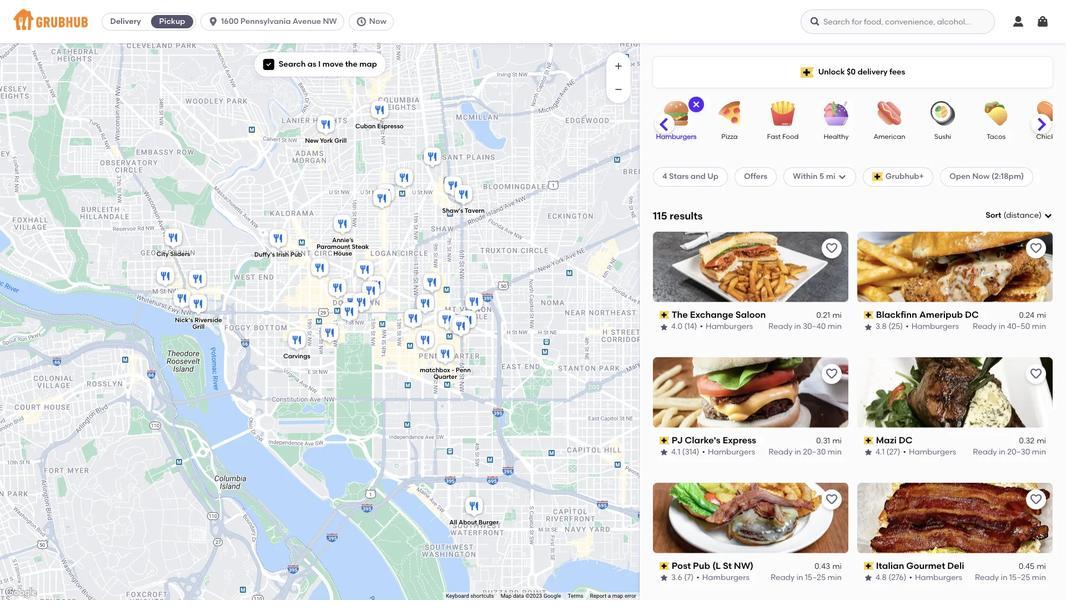 Task type: describe. For each thing, give the bounding box(es) containing it.
italian
[[877, 560, 905, 571]]

keyboard shortcuts button
[[446, 592, 494, 600]]

0 vertical spatial dc
[[966, 309, 980, 320]]

house
[[334, 250, 352, 257]]

fast food
[[768, 133, 799, 141]]

shaw's tavern
[[443, 207, 485, 215]]

the exchange saloon image
[[319, 322, 341, 346]]

save this restaurant image for pj clarke's express
[[826, 367, 839, 380]]

penn
[[456, 367, 471, 374]]

hamburgers image
[[657, 101, 696, 126]]

blackfinn
[[877, 309, 918, 320]]

grubhub plus flag logo image for unlock $0 delivery fees
[[801, 67, 814, 78]]

blackfinn ameripub dc logo image
[[858, 232, 1054, 302]]

the exchange saloon logo image
[[653, 232, 849, 302]]

plus icon image
[[613, 61, 625, 72]]

error
[[625, 593, 637, 599]]

up
[[708, 172, 719, 181]]

nw)
[[734, 560, 754, 571]]

star icon image for pj clarke's express
[[660, 448, 669, 457]]

map data ©2023 google
[[501, 593, 562, 599]]

0.31
[[817, 436, 831, 446]]

subscription pass image for post pub (l st nw)
[[660, 562, 670, 570]]

1 horizontal spatial now
[[973, 172, 990, 181]]

subscription pass image for mazi dc
[[865, 437, 874, 445]]

115
[[653, 209, 668, 222]]

tavern
[[465, 207, 485, 215]]

nick's riverside grill image
[[187, 293, 209, 317]]

delivery
[[110, 17, 141, 26]]

subscription pass image for blackfinn ameripub dc
[[865, 311, 874, 319]]

chicken
[[1037, 133, 1063, 141]]

the exchange saloon
[[672, 309, 766, 320]]

ready for mazi dc
[[974, 447, 998, 457]]

within 5 mi
[[794, 172, 836, 181]]

0.21
[[817, 311, 831, 320]]

• for clarke's
[[703, 447, 706, 457]]

0.43 mi
[[815, 562, 842, 571]]

duffy's
[[255, 251, 275, 259]]

annie's paramount steak house image
[[332, 213, 354, 237]]

• for ameripub
[[906, 322, 910, 331]]

carvings image
[[286, 329, 308, 353]]

grill for riverside
[[192, 323, 205, 331]]

subscription pass image for italian gourmet deli
[[865, 562, 874, 570]]

good stuff eatery image
[[154, 265, 177, 290]]

15–25 for italian gourmet deli
[[1010, 573, 1031, 582]]

keyboard shortcuts
[[446, 593, 494, 599]]

matchbox - penn quarter
[[420, 367, 471, 381]]

nw
[[323, 17, 337, 26]]

sort
[[987, 211, 1002, 220]]

• hamburgers for gourmet
[[910, 573, 963, 582]]

steak
[[352, 243, 369, 251]]

cuban espresso image
[[369, 99, 391, 123]]

i
[[319, 59, 321, 69]]

matchbox - penn quarter image
[[435, 343, 457, 367]]

star icon image for the exchange saloon
[[660, 323, 669, 331]]

save this restaurant button for pj clarke's express
[[822, 364, 842, 384]]

• hamburgers for ameripub
[[906, 322, 960, 331]]

in for the exchange saloon
[[795, 322, 802, 331]]

ready for post pub (l st nw)
[[771, 573, 795, 582]]

(314)
[[683, 447, 700, 457]]

ready in 40–50 min
[[974, 322, 1047, 331]]

min for mazi dc
[[1033, 447, 1047, 457]]

riverside
[[195, 317, 222, 324]]

• for dc
[[904, 447, 907, 457]]

capitol city brewing company image
[[402, 307, 425, 332]]

pennsylvania
[[241, 17, 291, 26]]

food
[[783, 133, 799, 141]]

stars
[[670, 172, 689, 181]]

nick's riverside grill
[[175, 317, 222, 331]]

• for pub
[[697, 573, 700, 582]]

ready for the exchange saloon
[[769, 322, 793, 331]]

0.24 mi
[[1020, 311, 1047, 320]]

star icon image for post pub (l st nw)
[[660, 574, 669, 583]]

shaw's
[[443, 207, 464, 215]]

0 vertical spatial all about burger image
[[457, 309, 479, 333]]

carvings
[[284, 353, 311, 360]]

grubhub+
[[886, 172, 925, 181]]

• for gourmet
[[910, 573, 913, 582]]

chicken image
[[1031, 101, 1067, 126]]

cornerstone cafe image
[[354, 258, 376, 283]]

smashburger image
[[436, 308, 458, 333]]

terms
[[568, 593, 584, 599]]

avenue
[[293, 17, 321, 26]]

milk & honey at the delegate image
[[421, 271, 443, 296]]

• hamburgers for clarke's
[[703, 447, 756, 457]]

0.32
[[1020, 436, 1035, 446]]

mi right 0.32
[[1038, 436, 1047, 446]]

pj clarke's express image
[[341, 291, 363, 316]]

healthy image
[[817, 101, 856, 126]]

mazi dc image
[[351, 291, 373, 316]]

italian gourmet deli image
[[327, 277, 349, 301]]

pj
[[672, 435, 683, 445]]

bonkers chinese burger image
[[450, 315, 472, 340]]

3.8
[[876, 322, 887, 331]]

city sliders image
[[162, 227, 184, 251]]

0.21 mi
[[817, 311, 842, 320]]

• hamburgers for exchange
[[700, 322, 754, 331]]

burger
[[479, 519, 499, 526]]

healthy
[[824, 133, 849, 141]]

post
[[672, 560, 691, 571]]

4.8 (276)
[[876, 573, 907, 582]]

20–30 for pj clarke's express
[[804, 447, 826, 457]]

pickup
[[159, 17, 185, 26]]

clarke's
[[685, 435, 721, 445]]

star icon image for blackfinn ameripub dc
[[865, 323, 874, 331]]

plnt burger image
[[422, 146, 444, 170]]

mi for (l
[[833, 562, 842, 571]]

mi for deli
[[1038, 562, 1047, 571]]

hamburgers down hamburgers image
[[657, 133, 697, 141]]

ready in 30–40 min
[[769, 322, 842, 331]]

thunder burger & bar image
[[187, 268, 209, 292]]

1600 pennsylvania avenue nw
[[221, 17, 337, 26]]

post pub (l st nw) logo image
[[653, 483, 849, 553]]

fees
[[890, 67, 906, 77]]

mr. smith's of georgetown image
[[171, 287, 193, 312]]

paramount
[[317, 243, 351, 251]]

ready for blackfinn ameripub dc
[[974, 322, 998, 331]]

4.0 (14)
[[672, 322, 698, 331]]

subscription pass image for pj clarke's express
[[660, 437, 670, 445]]

svg image inside 1600 pennsylvania avenue nw button
[[208, 16, 219, 27]]

0 vertical spatial map
[[360, 59, 377, 69]]

in for italian gourmet deli
[[1002, 573, 1008, 582]]

none field containing sort
[[987, 210, 1054, 221]]

(7)
[[685, 573, 694, 582]]

search
[[279, 59, 306, 69]]

4.1 (27)
[[876, 447, 901, 457]]

4.1 (314)
[[672, 447, 700, 457]]

google
[[544, 593, 562, 599]]

hamburgers for deli
[[916, 573, 963, 582]]

4
[[663, 172, 668, 181]]

(25)
[[889, 322, 904, 331]]

matchbox
[[420, 367, 451, 374]]

• for exchange
[[700, 322, 703, 331]]

hamburgers for express
[[708, 447, 756, 457]]

3.6
[[672, 573, 683, 582]]

espresso
[[378, 123, 404, 130]]

pj clarke's express logo image
[[653, 357, 849, 428]]

google image
[[3, 586, 39, 600]]

new
[[305, 137, 319, 145]]

duffy's irish pub
[[255, 251, 302, 259]]

15–25 for post pub (l st nw)
[[806, 573, 826, 582]]

mazi dc logo image
[[858, 357, 1054, 428]]

sliders
[[170, 251, 190, 258]]

4.8
[[876, 573, 887, 582]]

shortcuts
[[471, 593, 494, 599]]

ready in 20–30 min for mazi dc
[[974, 447, 1047, 457]]

save this restaurant image for mazi dc
[[1030, 367, 1044, 380]]

about
[[459, 519, 478, 526]]

map region
[[0, 0, 642, 600]]

busboys and poets - 450 k image
[[463, 291, 486, 315]]

city
[[157, 251, 169, 258]]

in for post pub (l st nw)
[[797, 573, 804, 582]]

cuban
[[356, 123, 376, 130]]

american image
[[871, 101, 910, 126]]

cuban espresso
[[356, 123, 404, 130]]

4 stars and up
[[663, 172, 719, 181]]



Task type: locate. For each thing, give the bounding box(es) containing it.
sort ( distance )
[[987, 211, 1042, 220]]

mazi
[[877, 435, 897, 445]]

ready for pj clarke's express
[[769, 447, 793, 457]]

ben's chili bowl image
[[393, 167, 416, 191]]

• right (276)
[[910, 573, 913, 582]]

0.31 mi
[[817, 436, 842, 446]]

min for blackfinn ameripub dc
[[1033, 322, 1047, 331]]

sushi
[[935, 133, 952, 141]]

subscription pass image left blackfinn
[[865, 311, 874, 319]]

1 horizontal spatial ready in 15–25 min
[[976, 573, 1047, 582]]

0 vertical spatial pub
[[291, 251, 302, 259]]

american
[[874, 133, 906, 141]]

min for pj clarke's express
[[828, 447, 842, 457]]

min down 0.21 mi
[[828, 322, 842, 331]]

keyboard
[[446, 593, 469, 599]]

1 vertical spatial subscription pass image
[[865, 562, 874, 570]]

pub left (l
[[694, 560, 711, 571]]

• right (14)
[[700, 322, 703, 331]]

subscription pass image left 'mazi'
[[865, 437, 874, 445]]

annie's paramount steak house
[[317, 237, 369, 257]]

2 ready in 20–30 min from the left
[[974, 447, 1047, 457]]

minus icon image
[[613, 84, 625, 95]]

mi right 0.31
[[833, 436, 842, 446]]

mi right 5 at right
[[827, 172, 836, 181]]

star icon image
[[660, 323, 669, 331], [865, 323, 874, 331], [660, 448, 669, 457], [865, 448, 874, 457], [660, 574, 669, 583], [865, 574, 874, 583]]

grubhub plus flag logo image left unlock
[[801, 67, 814, 78]]

duffy's irish pub image
[[267, 227, 290, 252]]

express
[[723, 435, 757, 445]]

pizza
[[722, 133, 738, 141]]

svg image
[[356, 16, 367, 27], [266, 61, 272, 68], [692, 100, 701, 109]]

115 results
[[653, 209, 703, 222]]

1 vertical spatial map
[[613, 593, 624, 599]]

1 horizontal spatial grubhub plus flag logo image
[[873, 173, 884, 181]]

now right open
[[973, 172, 990, 181]]

1 vertical spatial grill
[[192, 323, 205, 331]]

• hamburgers down the exchange saloon
[[700, 322, 754, 331]]

in
[[795, 322, 802, 331], [999, 322, 1006, 331], [795, 447, 802, 457], [1000, 447, 1006, 457], [797, 573, 804, 582], [1002, 573, 1008, 582]]

• hamburgers for pub
[[697, 573, 750, 582]]

the
[[345, 59, 358, 69]]

hamburgers down the gourmet
[[916, 573, 963, 582]]

york
[[320, 137, 333, 145]]

deli
[[948, 560, 965, 571]]

ready for italian gourmet deli
[[976, 573, 1000, 582]]

20–30
[[804, 447, 826, 457], [1008, 447, 1031, 457]]

yardbird southern table & bar image
[[415, 292, 437, 317]]

save this restaurant button
[[822, 238, 842, 258], [1027, 238, 1047, 258], [822, 364, 842, 384], [1027, 364, 1047, 384], [822, 489, 842, 509], [1027, 489, 1047, 509]]

fishscale image
[[442, 174, 465, 199]]

save this restaurant button for blackfinn ameripub dc
[[1027, 238, 1047, 258]]

0 horizontal spatial pub
[[291, 251, 302, 259]]

ready in 15–25 min for italian gourmet deli
[[976, 573, 1047, 582]]

0 vertical spatial subscription pass image
[[865, 437, 874, 445]]

4.1 down pj
[[672, 447, 681, 457]]

0 horizontal spatial ready in 20–30 min
[[769, 447, 842, 457]]

min for post pub (l st nw)
[[828, 573, 842, 582]]

mi right 0.24 in the right bottom of the page
[[1038, 311, 1047, 320]]

mazi dc
[[877, 435, 913, 445]]

15–25 down 0.45
[[1010, 573, 1031, 582]]

subscription pass image left italian
[[865, 562, 874, 570]]

1 horizontal spatial 15–25
[[1010, 573, 1031, 582]]

1 subscription pass image from the top
[[865, 437, 874, 445]]

ready in 15–25 min
[[771, 573, 842, 582], [976, 573, 1047, 582]]

report a map error
[[590, 593, 637, 599]]

save this restaurant image for post pub (l st nw)
[[826, 493, 839, 506]]

report
[[590, 593, 607, 599]]

1 vertical spatial grubhub plus flag logo image
[[873, 173, 884, 181]]

mi right 0.43
[[833, 562, 842, 571]]

1 vertical spatial dc
[[899, 435, 913, 445]]

save this restaurant image for the exchange saloon
[[826, 242, 839, 255]]

min down the 0.24 mi
[[1033, 322, 1047, 331]]

0 vertical spatial grill
[[335, 137, 347, 145]]

quarter
[[434, 374, 457, 381]]

20–30 for mazi dc
[[1008, 447, 1031, 457]]

min down 0.43 mi
[[828, 573, 842, 582]]

map right "the"
[[360, 59, 377, 69]]

1 vertical spatial all about burger image
[[463, 495, 486, 520]]

subscription pass image
[[660, 311, 670, 319], [865, 311, 874, 319], [660, 437, 670, 445], [660, 562, 670, 570]]

shake shack image
[[309, 257, 331, 281]]

ready in 15–25 min down 0.43
[[771, 573, 842, 582]]

0 horizontal spatial grubhub plus flag logo image
[[801, 67, 814, 78]]

min
[[828, 322, 842, 331], [1033, 322, 1047, 331], [828, 447, 842, 457], [1033, 447, 1047, 457], [828, 573, 842, 582], [1033, 573, 1047, 582]]

taffers tavern dc image
[[415, 329, 437, 353]]

ted's bulletin - 14th st image
[[371, 187, 393, 212]]

(2:18pm)
[[992, 172, 1025, 181]]

5
[[820, 172, 825, 181]]

star icon image for italian gourmet deli
[[865, 574, 874, 583]]

new york grill image
[[315, 113, 337, 138]]

hamburgers down express
[[708, 447, 756, 457]]

save this restaurant image for italian gourmet deli
[[1030, 493, 1044, 506]]

1 20–30 from the left
[[804, 447, 826, 457]]

• down clarke's on the right of the page
[[703, 447, 706, 457]]

svg image for search as i move the map
[[266, 61, 272, 68]]

star icon image left 4.8
[[865, 574, 874, 583]]

2 subscription pass image from the top
[[865, 562, 874, 570]]

sushi image
[[924, 101, 963, 126]]

• hamburgers down "blackfinn ameripub dc" at bottom right
[[906, 322, 960, 331]]

grill inside nick's riverside grill
[[192, 323, 205, 331]]

svg image
[[1012, 15, 1026, 28], [1037, 15, 1050, 28], [208, 16, 219, 27], [810, 16, 821, 27], [838, 173, 847, 181], [1045, 211, 1054, 220]]

star icon image left 4.1 (27)
[[865, 448, 874, 457]]

map
[[501, 593, 512, 599]]

2 4.1 from the left
[[876, 447, 885, 457]]

1 vertical spatial pub
[[694, 560, 711, 571]]

now inside button
[[369, 17, 387, 26]]

3.8 (25)
[[876, 322, 904, 331]]

now right nw
[[369, 17, 387, 26]]

0 horizontal spatial ready in 15–25 min
[[771, 573, 842, 582]]

tacos image
[[977, 101, 1016, 126]]

dc right ameripub
[[966, 309, 980, 320]]

svg image left pizza image
[[692, 100, 701, 109]]

data
[[513, 593, 524, 599]]

fast food image
[[764, 101, 803, 126]]

min for italian gourmet deli
[[1033, 573, 1047, 582]]

main navigation navigation
[[0, 0, 1067, 43]]

open now (2:18pm)
[[950, 172, 1025, 181]]

exchange
[[691, 309, 734, 320]]

delivery
[[858, 67, 888, 77]]

mi for dc
[[1038, 311, 1047, 320]]

0 horizontal spatial grill
[[192, 323, 205, 331]]

pizza image
[[711, 101, 750, 126]]

1 horizontal spatial dc
[[966, 309, 980, 320]]

st
[[723, 560, 732, 571]]

1 ready in 20–30 min from the left
[[769, 447, 842, 457]]

manny & olga's pizza image
[[375, 182, 397, 207]]

hamburgers for (l
[[703, 573, 750, 582]]

2 15–25 from the left
[[1010, 573, 1031, 582]]

None field
[[987, 210, 1054, 221]]

grill right york at the left of the page
[[335, 137, 347, 145]]

(14)
[[685, 322, 698, 331]]

hamburgers down 'st'
[[703, 573, 750, 582]]

4.1 left (27)
[[876, 447, 885, 457]]

1 horizontal spatial 4.1
[[876, 447, 885, 457]]

0 horizontal spatial map
[[360, 59, 377, 69]]

all about burger image
[[457, 309, 479, 333], [463, 495, 486, 520]]

in for pj clarke's express
[[795, 447, 802, 457]]

1 ready in 15–25 min from the left
[[771, 573, 842, 582]]

15–25
[[806, 573, 826, 582], [1010, 573, 1031, 582]]

• hamburgers for dc
[[904, 447, 957, 457]]

15–25 down 0.43
[[806, 573, 826, 582]]

20–30 down 0.31
[[804, 447, 826, 457]]

mi right "0.21"
[[833, 311, 842, 320]]

save this restaurant image
[[1030, 367, 1044, 380], [826, 493, 839, 506], [1030, 493, 1044, 506]]

wok & roll (chinatown) image
[[448, 313, 470, 338]]

min down 0.31 mi
[[828, 447, 842, 457]]

0.24
[[1020, 311, 1035, 320]]

pickup button
[[149, 13, 196, 31]]

4.0
[[672, 322, 683, 331]]

star icon image for mazi dc
[[865, 448, 874, 457]]

nick's
[[175, 317, 193, 324]]

1 vertical spatial now
[[973, 172, 990, 181]]

blackfinn ameripub dc
[[877, 309, 980, 320]]

pub inside 'map' region
[[291, 251, 302, 259]]

0 vertical spatial now
[[369, 17, 387, 26]]

Search for food, convenience, alcohol... search field
[[801, 9, 996, 34]]

2 ready in 15–25 min from the left
[[976, 573, 1047, 582]]

ready in 15–25 min down 0.45
[[976, 573, 1047, 582]]

• right (7)
[[697, 573, 700, 582]]

2 horizontal spatial svg image
[[692, 100, 701, 109]]

subscription pass image left the
[[660, 311, 670, 319]]

dc up (27)
[[899, 435, 913, 445]]

0 horizontal spatial svg image
[[266, 61, 272, 68]]

-
[[452, 367, 455, 374]]

0 vertical spatial svg image
[[356, 16, 367, 27]]

svg image for now
[[356, 16, 367, 27]]

0 horizontal spatial 20–30
[[804, 447, 826, 457]]

grill for york
[[335, 137, 347, 145]]

star icon image left 3.8
[[865, 323, 874, 331]]

map
[[360, 59, 377, 69], [613, 593, 624, 599]]

annie's
[[332, 237, 354, 244]]

subscription pass image for the exchange saloon
[[660, 311, 670, 319]]

1 vertical spatial svg image
[[266, 61, 272, 68]]

in for blackfinn ameripub dc
[[999, 322, 1006, 331]]

2 20–30 from the left
[[1008, 447, 1031, 457]]

hamburgers down the exchange saloon
[[706, 322, 754, 331]]

• right (25)
[[906, 322, 910, 331]]

and
[[691, 172, 706, 181]]

post pub (l st nw)
[[672, 560, 754, 571]]

(276)
[[889, 573, 907, 582]]

svg image inside now button
[[356, 16, 367, 27]]

• hamburgers down the gourmet
[[910, 573, 963, 582]]

map right a at right
[[613, 593, 624, 599]]

in for mazi dc
[[1000, 447, 1006, 457]]

ready in 20–30 min down 0.32
[[974, 447, 1047, 457]]

1 15–25 from the left
[[806, 573, 826, 582]]

0 horizontal spatial 15–25
[[806, 573, 826, 582]]

hamburgers for saloon
[[706, 322, 754, 331]]

blackfinn ameripub dc image
[[338, 301, 361, 325]]

grubhub plus flag logo image left grubhub+
[[873, 173, 884, 181]]

star icon image left 4.0
[[660, 323, 669, 331]]

4.1 for pj clarke's express
[[672, 447, 681, 457]]

4.1 for mazi dc
[[876, 447, 885, 457]]

all about burger image right all
[[463, 495, 486, 520]]

subscription pass image left pj
[[660, 437, 670, 445]]

irish
[[277, 251, 289, 259]]

unlock
[[819, 67, 845, 77]]

star icon image left 3.6
[[660, 574, 669, 583]]

save this restaurant image
[[826, 242, 839, 255], [1030, 242, 1044, 255], [826, 367, 839, 380]]

40–50
[[1008, 322, 1031, 331]]

save this restaurant button for mazi dc
[[1027, 364, 1047, 384]]

grubhub plus flag logo image for grubhub+
[[873, 173, 884, 181]]

svg image right nw
[[356, 16, 367, 27]]

mi for saloon
[[833, 311, 842, 320]]

a
[[608, 593, 611, 599]]

pub right irish
[[291, 251, 302, 259]]

offers
[[745, 172, 768, 181]]

1 horizontal spatial svg image
[[356, 16, 367, 27]]

1 horizontal spatial 20–30
[[1008, 447, 1031, 457]]

mi right 0.45
[[1038, 562, 1047, 571]]

now
[[369, 17, 387, 26], [973, 172, 990, 181]]

min for the exchange saloon
[[828, 322, 842, 331]]

report a map error link
[[590, 593, 637, 599]]

lincoln image
[[366, 274, 388, 298]]

1 horizontal spatial grill
[[335, 137, 347, 145]]

1 4.1 from the left
[[672, 447, 681, 457]]

save this restaurant button for the exchange saloon
[[822, 238, 842, 258]]

0 horizontal spatial dc
[[899, 435, 913, 445]]

0.45
[[1020, 562, 1035, 571]]

ready in 20–30 min down 0.31
[[769, 447, 842, 457]]

0 vertical spatial grubhub plus flag logo image
[[801, 67, 814, 78]]

20–30 down 0.32
[[1008, 447, 1031, 457]]

1 horizontal spatial map
[[613, 593, 624, 599]]

$0
[[847, 67, 856, 77]]

svg image left search at the left top of the page
[[266, 61, 272, 68]]

shaw's tavern image
[[453, 183, 475, 208]]

ready in 15–25 min for post pub (l st nw)
[[771, 573, 842, 582]]

grill down nick's riverside grill icon
[[192, 323, 205, 331]]

all about burger
[[450, 519, 499, 526]]

min down 0.32 mi
[[1033, 447, 1047, 457]]

0.43
[[815, 562, 831, 571]]

2 vertical spatial svg image
[[692, 100, 701, 109]]

tacos
[[987, 133, 1006, 141]]

within
[[794, 172, 818, 181]]

subscription pass image
[[865, 437, 874, 445], [865, 562, 874, 570]]

save this restaurant image for blackfinn ameripub dc
[[1030, 242, 1044, 255]]

• right (27)
[[904, 447, 907, 457]]

ready in 20–30 min for pj clarke's express
[[769, 447, 842, 457]]

1 horizontal spatial pub
[[694, 560, 711, 571]]

grubhub plus flag logo image
[[801, 67, 814, 78], [873, 173, 884, 181]]

all about burger image up "matchbox - penn quarter" image
[[457, 309, 479, 333]]

min down 0.45 mi
[[1033, 573, 1047, 582]]

fast
[[768, 133, 781, 141]]

all
[[450, 519, 458, 526]]

0 horizontal spatial 4.1
[[672, 447, 681, 457]]

distance
[[1007, 211, 1040, 220]]

• hamburgers down express
[[703, 447, 756, 457]]

delivery button
[[102, 13, 149, 31]]

• hamburgers right (27)
[[904, 447, 957, 457]]

0 horizontal spatial now
[[369, 17, 387, 26]]

pub
[[291, 251, 302, 259], [694, 560, 711, 571]]

new york grill
[[305, 137, 347, 145]]

1 horizontal spatial ready in 20–30 min
[[974, 447, 1047, 457]]

now button
[[349, 13, 399, 31]]

ameripub
[[920, 309, 964, 320]]

save this restaurant button for italian gourmet deli
[[1027, 489, 1047, 509]]

subscription pass image left 'post'
[[660, 562, 670, 570]]

hamburgers for dc
[[912, 322, 960, 331]]

star icon image left 4.1 (314) at the right of page
[[660, 448, 669, 457]]

post pub (l st nw) image
[[360, 280, 382, 304]]

• hamburgers down 'st'
[[697, 573, 750, 582]]

dc
[[966, 309, 980, 320], [899, 435, 913, 445]]

unlock $0 delivery fees
[[819, 67, 906, 77]]

mi for express
[[833, 436, 842, 446]]

italian gourmet deli logo image
[[858, 483, 1054, 553]]

save this restaurant button for post pub (l st nw)
[[822, 489, 842, 509]]

0.32 mi
[[1020, 436, 1047, 446]]

hamburgers right (27)
[[910, 447, 957, 457]]

hamburgers down ameripub
[[912, 322, 960, 331]]



Task type: vqa. For each thing, say whether or not it's contained in the screenshot.


